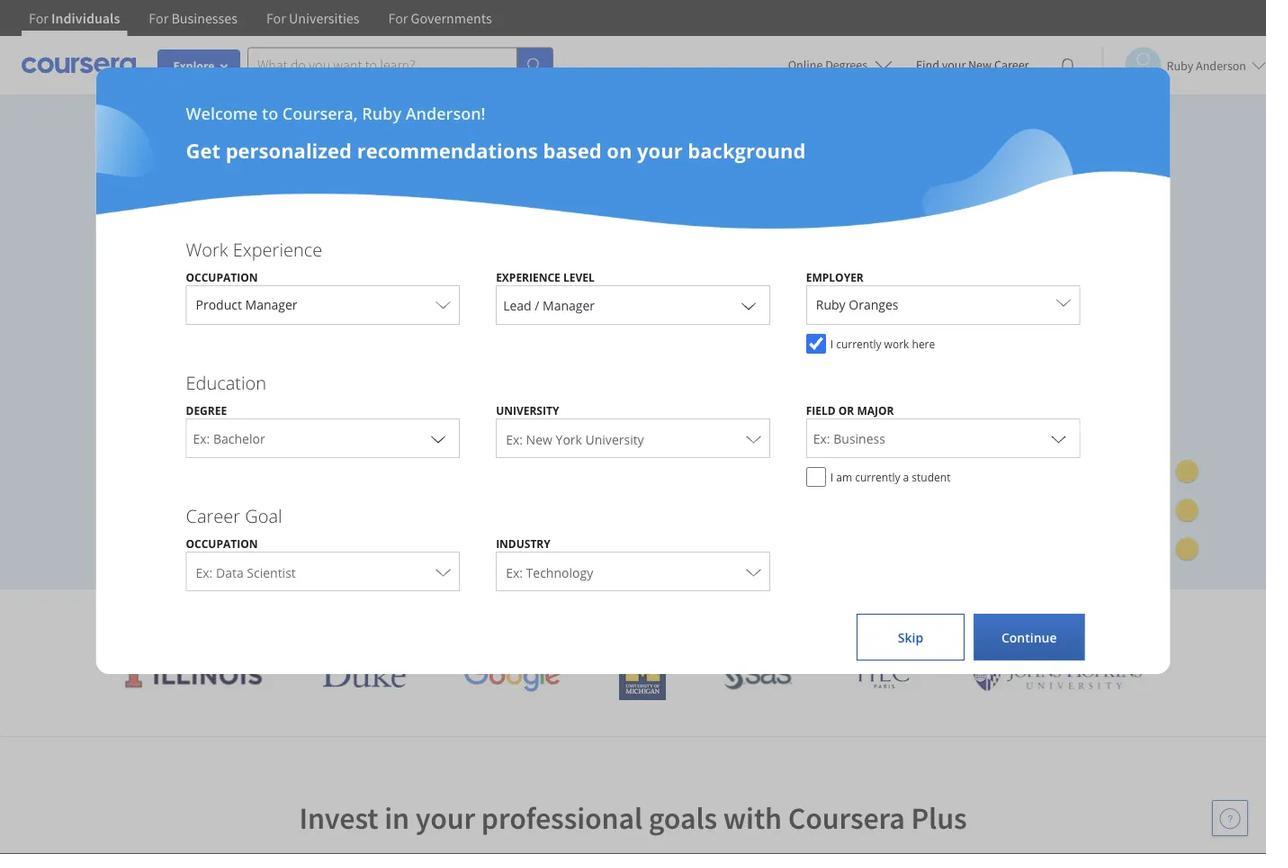 Task type: describe. For each thing, give the bounding box(es) containing it.
cancel
[[187, 403, 227, 421]]

on inside unlimited access to 7,000+ world-class courses, hands-on projects, and job-ready certificate programs—all included in your subscription
[[616, 253, 640, 280]]

in inside unlimited access to 7,000+ world-class courses, hands-on projects, and job-ready certificate programs—all included in your subscription
[[645, 284, 662, 311]]

to inside unlimited access to 7,000+ world-class courses, hands-on projects, and job-ready certificate programs—all included in your subscription
[[272, 253, 290, 280]]

show notifications image
[[1057, 58, 1079, 80]]

anytime
[[230, 403, 283, 421]]

companies
[[689, 603, 799, 633]]

education element
[[168, 370, 1098, 496]]

industry
[[496, 536, 551, 551]]

included
[[561, 284, 640, 311]]

your inside the onboardingmodal dialog
[[637, 137, 683, 164]]

field
[[806, 403, 836, 418]]

based
[[543, 137, 602, 164]]

professional
[[481, 799, 643, 837]]

get personalized recommendations based on your background
[[186, 137, 806, 164]]

1 horizontal spatial career
[[994, 57, 1029, 73]]

career goal
[[186, 503, 282, 528]]

ex: for career goal
[[506, 564, 523, 581]]

0 vertical spatial plus
[[951, 603, 993, 633]]

johns hopkins university image
[[971, 659, 1142, 692]]

continue
[[1002, 629, 1057, 646]]

chevron down image for degree
[[428, 427, 449, 449]]

0 horizontal spatial ruby
[[362, 102, 401, 124]]

7-
[[174, 445, 186, 463]]

start 7-day free trial button
[[111, 432, 299, 475]]

i am currently a student
[[830, 469, 951, 484]]

for for individuals
[[29, 9, 49, 27]]

your inside find your new career link
[[942, 57, 966, 73]]

certificate
[[329, 284, 420, 311]]

sas image
[[724, 661, 792, 690]]

employer
[[806, 270, 864, 284]]

unlimited
[[111, 253, 201, 280]]

coursera,
[[282, 102, 358, 124]]

continue button
[[974, 614, 1085, 661]]

scientist
[[247, 564, 296, 581]]

technology
[[526, 564, 593, 581]]

access
[[207, 253, 266, 280]]

oranges
[[849, 296, 899, 313]]

class
[[421, 253, 466, 280]]

duke university image
[[322, 659, 406, 688]]

degree
[[186, 403, 227, 418]]

for for businesses
[[149, 9, 168, 27]]

I currently work here checkbox
[[806, 334, 826, 354]]

field or major
[[806, 403, 894, 418]]

experience level
[[496, 270, 595, 284]]

currently inside education element
[[855, 469, 900, 484]]

trial
[[242, 445, 271, 463]]

onboardingmodal dialog
[[0, 0, 1266, 854]]

invest in your professional goals with coursera plus
[[299, 799, 967, 837]]

/month, cancel anytime
[[133, 403, 283, 421]]

start
[[140, 445, 171, 463]]

student
[[912, 469, 951, 484]]

ex: data scientist
[[196, 564, 296, 581]]

chevron down image for experience level
[[738, 294, 759, 316]]

chevron down image
[[1048, 427, 1069, 449]]

start 7-day free trial
[[140, 445, 271, 463]]

goals
[[649, 799, 717, 837]]

invest
[[299, 799, 378, 837]]

get
[[186, 137, 220, 164]]

product
[[196, 296, 242, 313]]

on inside dialog
[[607, 137, 632, 164]]

hec paris image
[[850, 657, 913, 694]]

ex: technology
[[506, 564, 593, 581]]

programs—all
[[425, 284, 555, 311]]

find your new career
[[916, 57, 1029, 73]]

university of illinois at urbana-champaign image
[[124, 661, 264, 690]]

data
[[216, 564, 244, 581]]

job-
[[236, 284, 271, 311]]

ruby inside work experience element
[[816, 296, 846, 313]]

occupation for career
[[186, 536, 258, 551]]

google image
[[464, 659, 561, 692]]

am
[[836, 469, 852, 484]]

projects,
[[111, 284, 190, 311]]

banner navigation
[[14, 0, 506, 36]]

coursera plus image
[[111, 169, 385, 196]]

level
[[563, 270, 595, 284]]

a
[[903, 469, 909, 484]]

personalized
[[226, 137, 352, 164]]

1 horizontal spatial university
[[585, 431, 644, 448]]

hands-
[[552, 253, 616, 280]]

Employer field
[[807, 285, 1079, 324]]

new inside find your new career link
[[968, 57, 992, 73]]

ex: left data
[[196, 564, 213, 581]]

courses,
[[471, 253, 547, 280]]



Task type: vqa. For each thing, say whether or not it's contained in the screenshot.
product
yes



Task type: locate. For each thing, give the bounding box(es) containing it.
chevron down image inside education element
[[428, 427, 449, 449]]

in right invest
[[384, 799, 409, 837]]

4 for from the left
[[388, 9, 408, 27]]

0 vertical spatial to
[[262, 102, 278, 124]]

currently left work
[[836, 336, 882, 351]]

for left universities on the left of the page
[[266, 9, 286, 27]]

with right companies
[[805, 603, 848, 633]]

new inside education element
[[526, 431, 552, 448]]

i for education
[[830, 469, 833, 484]]

and up subscription at the left top of page
[[195, 284, 231, 311]]

subscription
[[158, 316, 272, 343]]

ex: for education
[[506, 431, 523, 448]]

manager
[[245, 296, 297, 313]]

currently left the a
[[855, 469, 900, 484]]

plus
[[951, 603, 993, 633], [911, 799, 967, 837]]

0 vertical spatial occupation
[[186, 270, 258, 284]]

day
[[186, 445, 209, 463]]

0 vertical spatial on
[[607, 137, 632, 164]]

7,000+
[[296, 253, 357, 280]]

1 horizontal spatial new
[[968, 57, 992, 73]]

1 vertical spatial on
[[616, 253, 640, 280]]

0 vertical spatial chevron down image
[[738, 294, 759, 316]]

experience left level
[[496, 270, 561, 284]]

0 horizontal spatial experience
[[233, 237, 322, 261]]

new left york
[[526, 431, 552, 448]]

1 horizontal spatial chevron down image
[[738, 294, 759, 316]]

1 horizontal spatial in
[[645, 284, 662, 311]]

ruby oranges
[[816, 296, 899, 313]]

career goal element
[[168, 503, 1098, 600]]

experience
[[233, 237, 322, 261], [496, 270, 561, 284]]

businesses
[[171, 9, 238, 27]]

welcome
[[186, 102, 258, 124]]

work experience
[[186, 237, 322, 261]]

universities
[[525, 603, 640, 633]]

help center image
[[1219, 807, 1241, 829]]

your inside unlimited access to 7,000+ world-class courses, hands-on projects, and job-ready certificate programs—all included in your subscription
[[111, 316, 153, 343]]

for individuals
[[29, 9, 120, 27]]

for for universities
[[266, 9, 286, 27]]

0 vertical spatial new
[[968, 57, 992, 73]]

goal
[[245, 503, 282, 528]]

leading
[[446, 603, 519, 633]]

1 vertical spatial with
[[723, 799, 782, 837]]

i
[[830, 336, 833, 351], [830, 469, 833, 484]]

to up personalized
[[262, 102, 278, 124]]

unlimited access to 7,000+ world-class courses, hands-on projects, and job-ready certificate programs—all included in your subscription
[[111, 253, 662, 343]]

1 vertical spatial to
[[272, 253, 290, 280]]

universities
[[289, 9, 360, 27]]

for universities
[[266, 9, 360, 27]]

coursera image
[[22, 51, 136, 79]]

0 vertical spatial and
[[195, 284, 231, 311]]

1 vertical spatial currently
[[855, 469, 900, 484]]

chevron down image
[[738, 294, 759, 316], [428, 427, 449, 449]]

2 i from the top
[[830, 469, 833, 484]]

0 horizontal spatial and
[[195, 284, 231, 311]]

for
[[29, 9, 49, 27], [149, 9, 168, 27], [266, 9, 286, 27], [388, 9, 408, 27]]

0 horizontal spatial with
[[723, 799, 782, 837]]

currently inside work experience element
[[836, 336, 882, 351]]

here
[[912, 336, 935, 351]]

1 vertical spatial new
[[526, 431, 552, 448]]

0 vertical spatial university
[[496, 403, 559, 418]]

1 vertical spatial chevron down image
[[428, 427, 449, 449]]

0 horizontal spatial new
[[526, 431, 552, 448]]

world-
[[362, 253, 421, 280]]

1 vertical spatial career
[[186, 503, 240, 528]]

ex: down industry
[[506, 564, 523, 581]]

free
[[212, 445, 239, 463]]

0 vertical spatial coursera
[[854, 603, 946, 633]]

work
[[884, 336, 909, 351]]

0 vertical spatial experience
[[233, 237, 322, 261]]

career
[[994, 57, 1029, 73], [186, 503, 240, 528]]

ex: new york university
[[506, 431, 644, 448]]

1 horizontal spatial with
[[805, 603, 848, 633]]

i left am
[[830, 469, 833, 484]]

coursera
[[854, 603, 946, 633], [788, 799, 905, 837]]

1 i from the top
[[830, 336, 833, 351]]

to inside the onboardingmodal dialog
[[262, 102, 278, 124]]

for businesses
[[149, 9, 238, 27]]

to
[[262, 102, 278, 124], [272, 253, 290, 280]]

1 vertical spatial i
[[830, 469, 833, 484]]

for left individuals
[[29, 9, 49, 27]]

2 occupation from the top
[[186, 536, 258, 551]]

0 horizontal spatial in
[[384, 799, 409, 837]]

/month,
[[133, 403, 184, 421]]

1 occupation from the top
[[186, 270, 258, 284]]

I am currently a student checkbox
[[806, 467, 826, 487]]

occupation inside work experience element
[[186, 270, 258, 284]]

for governments
[[388, 9, 492, 27]]

university right york
[[585, 431, 644, 448]]

chevron down image inside work experience element
[[738, 294, 759, 316]]

career inside the onboardingmodal dialog
[[186, 503, 240, 528]]

ruby right coursera,
[[362, 102, 401, 124]]

Occupation field
[[187, 285, 459, 324]]

0 vertical spatial career
[[994, 57, 1029, 73]]

university of michigan image
[[619, 651, 666, 700]]

0 horizontal spatial university
[[496, 403, 559, 418]]

with right goals
[[723, 799, 782, 837]]

1 horizontal spatial ruby
[[816, 296, 846, 313]]

background
[[688, 137, 806, 164]]

with
[[805, 603, 848, 633], [723, 799, 782, 837]]

ex:
[[506, 431, 523, 448], [196, 564, 213, 581], [506, 564, 523, 581]]

0 vertical spatial with
[[805, 603, 848, 633]]

in right included
[[645, 284, 662, 311]]

for left businesses
[[149, 9, 168, 27]]

or
[[839, 403, 854, 418]]

0 horizontal spatial career
[[186, 503, 240, 528]]

1 vertical spatial ruby
[[816, 296, 846, 313]]

1 horizontal spatial experience
[[496, 270, 561, 284]]

work experience element
[[168, 237, 1098, 363]]

welcome to coursera, ruby anderson!
[[186, 102, 486, 124]]

and inside unlimited access to 7,000+ world-class courses, hands-on projects, and job-ready certificate programs—all included in your subscription
[[195, 284, 231, 311]]

1 vertical spatial and
[[645, 603, 684, 633]]

1 vertical spatial occupation
[[186, 536, 258, 551]]

university up york
[[496, 403, 559, 418]]

i inside education element
[[830, 469, 833, 484]]

anderson!
[[406, 102, 486, 124]]

for for governments
[[388, 9, 408, 27]]

0 vertical spatial in
[[645, 284, 662, 311]]

to up ready on the left top
[[272, 253, 290, 280]]

i right by checking this box, i am confirming that the employer listed above is my current employer. option
[[830, 336, 833, 351]]

find
[[916, 57, 939, 73]]

i currently work here
[[830, 336, 935, 351]]

york
[[556, 431, 582, 448]]

0 vertical spatial currently
[[836, 336, 882, 351]]

occupation up data
[[186, 536, 258, 551]]

i inside work experience element
[[830, 336, 833, 351]]

governments
[[411, 9, 492, 27]]

new right find
[[968, 57, 992, 73]]

i for work experience
[[830, 336, 833, 351]]

ruby
[[362, 102, 401, 124], [816, 296, 846, 313]]

1 vertical spatial experience
[[496, 270, 561, 284]]

1 vertical spatial plus
[[911, 799, 967, 837]]

None search field
[[247, 47, 553, 83]]

skip
[[898, 629, 923, 646]]

0 vertical spatial i
[[830, 336, 833, 351]]

experience up ready on the left top
[[233, 237, 322, 261]]

currently
[[836, 336, 882, 351], [855, 469, 900, 484]]

occupation for work
[[186, 270, 258, 284]]

ex: left york
[[506, 431, 523, 448]]

for left governments
[[388, 9, 408, 27]]

skip button
[[857, 614, 965, 661]]

ex: inside education element
[[506, 431, 523, 448]]

on up included
[[616, 253, 640, 280]]

individuals
[[51, 9, 120, 27]]

2 for from the left
[[149, 9, 168, 27]]

1 vertical spatial in
[[384, 799, 409, 837]]

ready
[[271, 284, 324, 311]]

on
[[607, 137, 632, 164], [616, 253, 640, 280]]

leading universities and companies with coursera plus
[[440, 603, 993, 633]]

education
[[186, 370, 266, 395]]

product manager
[[196, 296, 297, 313]]

career left show notifications icon
[[994, 57, 1029, 73]]

major
[[857, 403, 894, 418]]

1 for from the left
[[29, 9, 49, 27]]

0 vertical spatial ruby
[[362, 102, 401, 124]]

work
[[186, 237, 228, 261]]

1 vertical spatial coursera
[[788, 799, 905, 837]]

occupation inside career goal element
[[186, 536, 258, 551]]

3 for from the left
[[266, 9, 286, 27]]

0 horizontal spatial chevron down image
[[428, 427, 449, 449]]

recommendations
[[357, 137, 538, 164]]

occupation
[[186, 270, 258, 284], [186, 536, 258, 551]]

and up university of michigan image
[[645, 603, 684, 633]]

1 horizontal spatial and
[[645, 603, 684, 633]]

1 vertical spatial university
[[585, 431, 644, 448]]

your
[[942, 57, 966, 73], [637, 137, 683, 164], [111, 316, 153, 343], [415, 799, 475, 837]]

on right based
[[607, 137, 632, 164]]

career left goal at the left of page
[[186, 503, 240, 528]]

and
[[195, 284, 231, 311], [645, 603, 684, 633]]

occupation up product
[[186, 270, 258, 284]]

university
[[496, 403, 559, 418], [585, 431, 644, 448]]

find your new career link
[[907, 54, 1038, 76]]

new
[[968, 57, 992, 73], [526, 431, 552, 448]]

ruby down "employer"
[[816, 296, 846, 313]]



